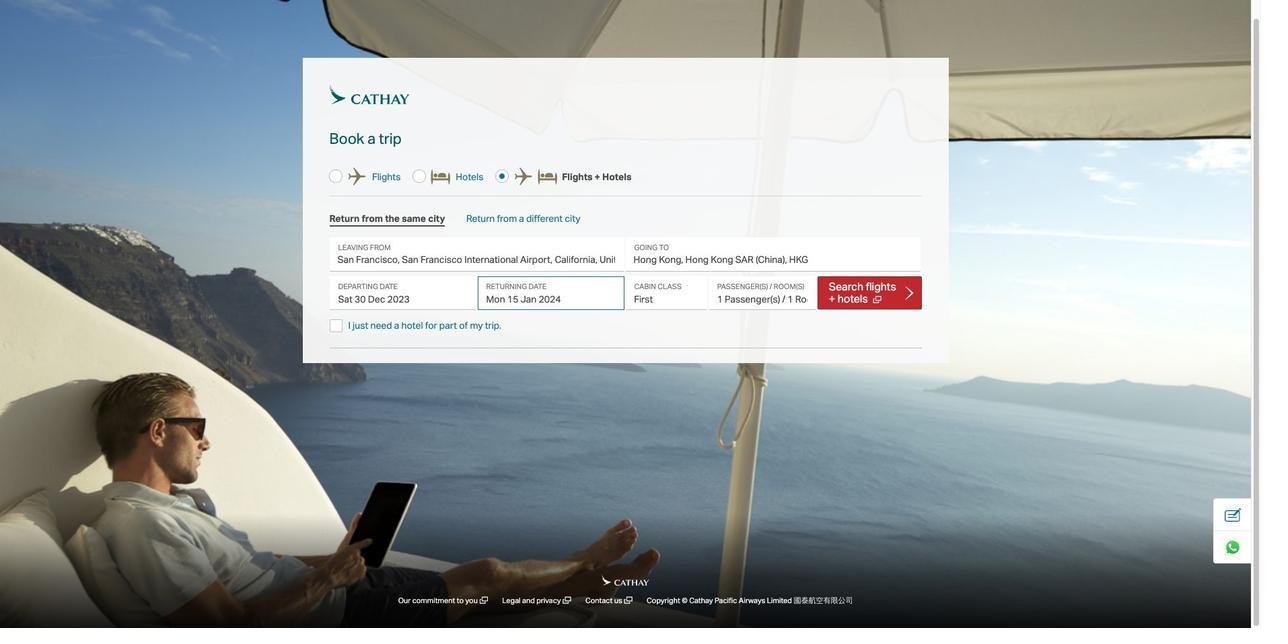 Task type: vqa. For each thing, say whether or not it's contained in the screenshot.
Chatbot Icon
yes



Task type: describe. For each thing, give the bounding box(es) containing it.
visit cathay image
[[602, 575, 649, 586]]

0 vertical spatial newpage image
[[873, 292, 881, 306]]

1 vertical spatial newpage image
[[622, 596, 634, 607]]

bed image
[[431, 169, 450, 184]]

2 newpage image from the left
[[561, 596, 573, 607]]

1 plane image from the left
[[348, 168, 366, 186]]

feedback icon image
[[1225, 507, 1241, 523]]



Task type: locate. For each thing, give the bounding box(es) containing it.
chatbot icon image
[[1225, 539, 1241, 556]]

1 horizontal spatial plane image
[[515, 168, 532, 186]]

bed image
[[538, 169, 557, 184]]

1 horizontal spatial newpage image
[[561, 596, 573, 607]]

1 horizontal spatial newpage image
[[873, 292, 881, 306]]

0 horizontal spatial newpage image
[[478, 596, 490, 607]]

arrow forward image
[[905, 286, 914, 300]]

responsive_global_header_labels_logo image alt text image
[[329, 85, 410, 104]]

newpage image
[[478, 596, 490, 607], [561, 596, 573, 607]]

plane image
[[348, 168, 366, 186], [515, 168, 532, 186]]

Going to text field
[[626, 238, 920, 272]]

newpage image down visit cathay image
[[622, 596, 634, 607]]

1 newpage image from the left
[[478, 596, 490, 607]]

newpage image left "arrow forward" 'image'
[[873, 292, 881, 306]]

0 horizontal spatial plane image
[[348, 168, 366, 186]]

0 horizontal spatial newpage image
[[622, 596, 634, 607]]

Leaving from text field
[[329, 238, 624, 272]]

newpage image
[[873, 292, 881, 306], [622, 596, 634, 607]]

2 plane image from the left
[[515, 168, 532, 186]]



